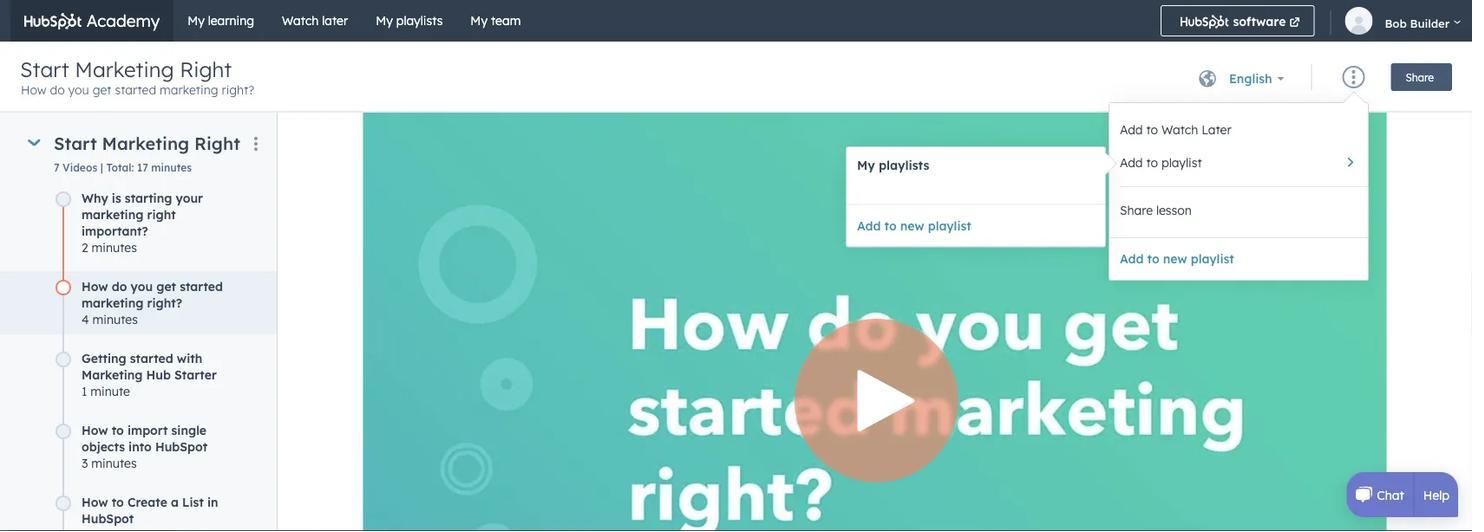Task type: vqa. For each thing, say whether or not it's contained in the screenshot.
navigation containing My learning
yes



Task type: describe. For each thing, give the bounding box(es) containing it.
get inside start marketing right how do you get started marketing right?
[[93, 82, 112, 98]]

navigation containing my learning
[[174, 0, 1144, 42]]

how to create a list in hubspot link
[[82, 494, 245, 532]]

my team
[[471, 13, 521, 28]]

add to watch later button
[[1110, 114, 1369, 147]]

get inside how do you get started marketing right? 4 minutes
[[156, 279, 176, 294]]

start for start marketing right how do you get started marketing right?
[[20, 56, 69, 82]]

1676 list item
[[0, 494, 489, 532]]

why is starting your marketing right important? 2 minutes
[[82, 190, 203, 255]]

is
[[112, 190, 121, 205]]

a
[[171, 495, 179, 510]]

add for add to new playlist link to the left
[[857, 218, 881, 233]]

important?
[[82, 223, 148, 238]]

do inside how do you get started marketing right? 4 minutes
[[112, 279, 127, 294]]

share button
[[1391, 63, 1453, 91]]

right? inside start marketing right how do you get started marketing right?
[[222, 82, 255, 98]]

single
[[171, 423, 207, 438]]

playlist for add to new playlist link to the left
[[928, 218, 972, 233]]

minutes for starting
[[92, 240, 137, 255]]

my for my team link
[[471, 13, 488, 28]]

share lesson
[[1120, 203, 1192, 218]]

add to watch later
[[1120, 122, 1232, 138]]

my learning
[[188, 13, 254, 28]]

minutes for import
[[91, 456, 137, 471]]

4
[[82, 312, 89, 327]]

how to import single objects into hubspot 3 minutes
[[82, 423, 208, 471]]

hubspot for import
[[155, 439, 208, 454]]

1 vertical spatial add to new playlist
[[1120, 252, 1235, 267]]

watch later
[[282, 13, 348, 28]]

marketing inside the getting started with marketing hub starter 1 minute
[[82, 367, 143, 382]]

playlist for the rightmost add to new playlist link
[[1191, 252, 1235, 267]]

1471 list item
[[0, 278, 489, 352]]

hubspot_logo image for software
[[1181, 15, 1230, 29]]

hubspot_logo image for academy
[[24, 13, 82, 30]]

objects
[[82, 439, 125, 454]]

chat
[[1377, 488, 1405, 503]]

share for share lesson
[[1120, 203, 1153, 218]]

how for how to import single objects into hubspot 3 minutes
[[82, 423, 108, 438]]

how to create a list in hubspot
[[82, 495, 218, 526]]

how for how to create a list in hubspot
[[82, 495, 108, 510]]

starting
[[125, 190, 172, 205]]

2
[[82, 240, 88, 255]]

marketing inside "why is starting your marketing right important? 2 minutes"
[[82, 207, 144, 222]]

in
[[207, 495, 218, 510]]

playlist inside button
[[1162, 155, 1202, 171]]

1
[[82, 384, 87, 399]]

create
[[127, 495, 167, 510]]

1 horizontal spatial my playlists
[[857, 158, 930, 173]]

marketing for start marketing right
[[102, 132, 189, 154]]

english button
[[1218, 62, 1286, 96]]

minute
[[91, 384, 130, 399]]

do inside start marketing right how do you get started marketing right?
[[50, 82, 65, 98]]

why
[[82, 190, 108, 205]]

marketing inside how do you get started marketing right? 4 minutes
[[82, 295, 144, 310]]

add to playlist button
[[1110, 147, 1369, 180]]

started inside the getting started with marketing hub starter 1 minute
[[130, 351, 173, 366]]

watch inside navigation
[[282, 13, 319, 28]]

help
[[1424, 488, 1450, 503]]

marketing inside start marketing right how do you get started marketing right?
[[160, 82, 218, 98]]

right for start marketing right
[[194, 132, 240, 154]]

marketing for start marketing right how do you get started marketing right?
[[75, 56, 174, 82]]

total:
[[106, 161, 134, 174]]

my for my playlists link
[[376, 13, 393, 28]]

how do you get started marketing right? 4 minutes
[[82, 279, 223, 327]]

started inside start marketing right how do you get started marketing right?
[[115, 82, 156, 98]]

minutes right 17
[[151, 161, 192, 174]]



Task type: locate. For each thing, give the bounding box(es) containing it.
playlists
[[396, 13, 443, 28], [879, 158, 930, 173]]

1470 completed list item
[[0, 190, 489, 280]]

17
[[137, 161, 148, 174]]

right? inside how do you get started marketing right? 4 minutes
[[147, 295, 182, 310]]

1879 list item
[[0, 422, 489, 496]]

0 horizontal spatial add to new playlist
[[857, 218, 972, 233]]

0 horizontal spatial right?
[[147, 295, 182, 310]]

bob
[[1385, 16, 1407, 30]]

0 vertical spatial you
[[68, 82, 89, 98]]

my team link
[[457, 0, 535, 42]]

right? down learning
[[222, 82, 255, 98]]

1 vertical spatial start
[[54, 132, 97, 154]]

playlist down 'my playlists' element
[[928, 218, 972, 233]]

playlists left my team
[[396, 13, 443, 28]]

with
[[177, 351, 202, 366]]

list containing why is starting your marketing right important?
[[0, 190, 489, 532]]

to inside "how to create a list in hubspot"
[[112, 495, 124, 510]]

0 vertical spatial right
[[180, 56, 232, 82]]

1 vertical spatial playlists
[[879, 158, 930, 173]]

how up "4"
[[82, 279, 108, 294]]

add to new playlist down 'my playlists' element
[[857, 218, 972, 233]]

1 horizontal spatial watch
[[1162, 122, 1199, 138]]

hubspot down create
[[82, 511, 134, 526]]

how inside "how to create a list in hubspot"
[[82, 495, 108, 510]]

share inside share lesson button
[[1120, 203, 1153, 218]]

how
[[21, 82, 46, 98], [82, 279, 108, 294], [82, 423, 108, 438], [82, 495, 108, 510]]

1 vertical spatial watch
[[1162, 122, 1199, 138]]

0 horizontal spatial add to new playlist link
[[847, 205, 1106, 247]]

playlists up 'my playlists' element
[[879, 158, 930, 173]]

right
[[180, 56, 232, 82], [194, 132, 240, 154]]

0 horizontal spatial do
[[50, 82, 65, 98]]

watch left the later
[[1162, 122, 1199, 138]]

hubspot inside how to import single objects into hubspot 3 minutes
[[155, 439, 208, 454]]

0 vertical spatial new
[[901, 218, 925, 233]]

how up caret icon
[[21, 82, 46, 98]]

hubspot_logo image
[[24, 13, 82, 30], [1181, 15, 1230, 29]]

1 horizontal spatial add to new playlist
[[1120, 252, 1235, 267]]

1 horizontal spatial hubspot
[[155, 439, 208, 454]]

new for the rightmost add to new playlist link
[[1164, 252, 1188, 267]]

playlist
[[1162, 155, 1202, 171], [928, 218, 972, 233], [1191, 252, 1235, 267]]

to inside "link"
[[1147, 122, 1159, 138]]

start up caret icon
[[20, 56, 69, 82]]

share lesson link
[[1110, 194, 1369, 227]]

get down "why is starting your marketing right important? 2 minutes"
[[156, 279, 176, 294]]

software
[[1230, 14, 1286, 29]]

1 vertical spatial marketing
[[102, 132, 189, 154]]

into
[[128, 439, 152, 454]]

minutes inside how do you get started marketing right? 4 minutes
[[93, 312, 138, 327]]

navigation
[[174, 0, 1144, 42]]

playlist down add to watch later
[[1162, 155, 1202, 171]]

caret image
[[28, 139, 40, 146]]

add to new playlist link down share lesson button
[[1110, 239, 1369, 280]]

add to new playlist
[[857, 218, 972, 233], [1120, 252, 1235, 267]]

started up hub at left
[[130, 351, 173, 366]]

started up start marketing right
[[115, 82, 156, 98]]

add for add to playlist button
[[1120, 155, 1143, 171]]

hubspot inside "how to create a list in hubspot"
[[82, 511, 134, 526]]

started
[[115, 82, 156, 98], [180, 279, 223, 294], [130, 351, 173, 366]]

builder
[[1411, 16, 1450, 30]]

0 horizontal spatial share
[[1120, 203, 1153, 218]]

do up "7"
[[50, 82, 65, 98]]

hubspot
[[155, 439, 208, 454], [82, 511, 134, 526]]

later
[[1202, 122, 1232, 138]]

7
[[54, 161, 59, 174]]

hubspot down single
[[155, 439, 208, 454]]

start for start marketing right
[[54, 132, 97, 154]]

you up videos
[[68, 82, 89, 98]]

0 vertical spatial started
[[115, 82, 156, 98]]

my playlists inside navigation
[[376, 13, 443, 28]]

1 vertical spatial you
[[131, 279, 153, 294]]

your
[[176, 190, 203, 205]]

1 horizontal spatial share
[[1406, 71, 1434, 84]]

minutes inside "why is starting your marketing right important? 2 minutes"
[[92, 240, 137, 255]]

do
[[50, 82, 65, 98], [112, 279, 127, 294]]

my playlists element
[[847, 184, 1106, 204]]

right
[[147, 207, 176, 222]]

marketing up start marketing right
[[160, 82, 218, 98]]

0 vertical spatial marketing
[[75, 56, 174, 82]]

1 vertical spatial playlist
[[928, 218, 972, 233]]

minutes inside how to import single objects into hubspot 3 minutes
[[91, 456, 137, 471]]

marketing inside start marketing right how do you get started marketing right?
[[75, 56, 174, 82]]

new down 'my playlists' element
[[901, 218, 925, 233]]

1 vertical spatial share
[[1120, 203, 1153, 218]]

start marketing right
[[54, 132, 240, 154]]

you down important?
[[131, 279, 153, 294]]

videos
[[63, 161, 97, 174]]

my for my learning link
[[188, 13, 205, 28]]

0 horizontal spatial new
[[901, 218, 925, 233]]

0 horizontal spatial hubspot
[[82, 511, 134, 526]]

get up start marketing right
[[93, 82, 112, 98]]

watch left later
[[282, 13, 319, 28]]

add to playlist
[[1120, 155, 1202, 171]]

1 vertical spatial started
[[180, 279, 223, 294]]

my playlists link
[[362, 0, 457, 42]]

share for share
[[1406, 71, 1434, 84]]

add inside "link"
[[1120, 122, 1143, 138]]

0 vertical spatial playlists
[[396, 13, 443, 28]]

how inside how to import single objects into hubspot 3 minutes
[[82, 423, 108, 438]]

my playlists
[[376, 13, 443, 28], [857, 158, 930, 173]]

0 horizontal spatial get
[[93, 82, 112, 98]]

learning
[[208, 13, 254, 28]]

1 vertical spatial new
[[1164, 252, 1188, 267]]

1 vertical spatial right
[[194, 132, 240, 154]]

list
[[182, 495, 204, 510]]

add to watch later link
[[1110, 114, 1369, 147]]

0 horizontal spatial watch
[[282, 13, 319, 28]]

add for the rightmost add to new playlist link
[[1120, 252, 1144, 267]]

how up objects
[[82, 423, 108, 438]]

|
[[100, 161, 103, 174]]

you
[[68, 82, 89, 98], [131, 279, 153, 294]]

lesson
[[1157, 203, 1192, 218]]

right? up with
[[147, 295, 182, 310]]

getting started with marketing hub starter 1 minute
[[82, 351, 217, 399]]

share left lesson
[[1120, 203, 1153, 218]]

2 vertical spatial started
[[130, 351, 173, 366]]

do down important?
[[112, 279, 127, 294]]

minutes
[[151, 161, 192, 174], [92, 240, 137, 255], [93, 312, 138, 327], [91, 456, 137, 471]]

0 vertical spatial right?
[[222, 82, 255, 98]]

marketing down academy
[[75, 56, 174, 82]]

1 horizontal spatial hubspot_logo image
[[1181, 15, 1230, 29]]

marketing
[[75, 56, 174, 82], [102, 132, 189, 154], [82, 367, 143, 382]]

2 vertical spatial marketing
[[82, 367, 143, 382]]

to
[[1147, 122, 1159, 138], [1147, 155, 1159, 171], [885, 218, 897, 233], [1148, 252, 1160, 267], [112, 423, 124, 438], [112, 495, 124, 510]]

how inside how do you get started marketing right? 4 minutes
[[82, 279, 108, 294]]

how for how do you get started marketing right? 4 minutes
[[82, 279, 108, 294]]

english
[[1230, 71, 1273, 86]]

later
[[322, 13, 348, 28]]

0 vertical spatial share
[[1406, 71, 1434, 84]]

import
[[127, 423, 168, 438]]

right up your on the top left of page
[[194, 132, 240, 154]]

add to new playlist down lesson
[[1120, 252, 1235, 267]]

marketing
[[160, 82, 218, 98], [82, 207, 144, 222], [82, 295, 144, 310]]

0 horizontal spatial hubspot_logo image
[[24, 13, 82, 30]]

1 horizontal spatial add to new playlist link
[[1110, 239, 1369, 280]]

right?
[[222, 82, 255, 98], [147, 295, 182, 310]]

0 vertical spatial hubspot
[[155, 439, 208, 454]]

bob builder
[[1385, 16, 1450, 30]]

1 horizontal spatial do
[[112, 279, 127, 294]]

0 vertical spatial marketing
[[160, 82, 218, 98]]

minutes down objects
[[91, 456, 137, 471]]

get
[[93, 82, 112, 98], [156, 279, 176, 294]]

my
[[188, 13, 205, 28], [376, 13, 393, 28], [471, 13, 488, 28], [857, 158, 875, 173]]

right for start marketing right how do you get started marketing right?
[[180, 56, 232, 82]]

new
[[901, 218, 925, 233], [1164, 252, 1188, 267]]

1 vertical spatial right?
[[147, 295, 182, 310]]

add to new playlist link
[[847, 205, 1106, 247], [1110, 239, 1369, 280]]

1 horizontal spatial you
[[131, 279, 153, 294]]

new down lesson
[[1164, 252, 1188, 267]]

0 vertical spatial get
[[93, 82, 112, 98]]

start up videos
[[54, 132, 97, 154]]

1 vertical spatial marketing
[[82, 207, 144, 222]]

to inside how to import single objects into hubspot 3 minutes
[[112, 423, 124, 438]]

1 vertical spatial do
[[112, 279, 127, 294]]

add
[[1120, 122, 1143, 138], [1120, 155, 1143, 171], [857, 218, 881, 233], [1120, 252, 1144, 267]]

0 vertical spatial do
[[50, 82, 65, 98]]

minutes down important?
[[92, 240, 137, 255]]

you inside start marketing right how do you get started marketing right?
[[68, 82, 89, 98]]

minutes for you
[[93, 312, 138, 327]]

right inside start marketing right how do you get started marketing right?
[[180, 56, 232, 82]]

my learning link
[[174, 0, 268, 42]]

0 horizontal spatial playlists
[[396, 13, 443, 28]]

academy
[[82, 10, 160, 31]]

watch
[[282, 13, 319, 28], [1162, 122, 1199, 138]]

share lesson button
[[1120, 200, 1358, 221]]

1 vertical spatial hubspot
[[82, 511, 134, 526]]

2 vertical spatial marketing
[[82, 295, 144, 310]]

marketing up 17
[[102, 132, 189, 154]]

marketing up important?
[[82, 207, 144, 222]]

1 horizontal spatial get
[[156, 279, 176, 294]]

0 vertical spatial my playlists
[[376, 13, 443, 28]]

add for "add to watch later" "link"
[[1120, 122, 1143, 138]]

started up with
[[180, 279, 223, 294]]

0 vertical spatial add to new playlist
[[857, 218, 972, 233]]

hub
[[146, 367, 171, 382]]

1 horizontal spatial playlists
[[879, 158, 930, 173]]

0 vertical spatial playlist
[[1162, 155, 1202, 171]]

hubspot for create
[[82, 511, 134, 526]]

start inside start marketing right how do you get started marketing right?
[[20, 56, 69, 82]]

how down 3
[[82, 495, 108, 510]]

0 horizontal spatial you
[[68, 82, 89, 98]]

marketing up minute
[[82, 367, 143, 382]]

2 vertical spatial playlist
[[1191, 252, 1235, 267]]

1 vertical spatial get
[[156, 279, 176, 294]]

7 videos | total: 17 minutes
[[54, 161, 192, 174]]

add to new playlist link down 'my playlists' element
[[847, 205, 1106, 247]]

bob builder button
[[1337, 0, 1473, 42]]

1 vertical spatial my playlists
[[857, 158, 930, 173]]

marketing up "4"
[[82, 295, 144, 310]]

share
[[1406, 71, 1434, 84], [1120, 203, 1153, 218]]

0 horizontal spatial my playlists
[[376, 13, 443, 28]]

list
[[0, 190, 489, 532]]

started inside how do you get started marketing right? 4 minutes
[[180, 279, 223, 294]]

right down my learning link
[[180, 56, 232, 82]]

share down the bob builder
[[1406, 71, 1434, 84]]

0 vertical spatial start
[[20, 56, 69, 82]]

3
[[82, 456, 88, 471]]

playlist down share lesson button
[[1191, 252, 1235, 267]]

how inside start marketing right how do you get started marketing right?
[[21, 82, 46, 98]]

you inside how do you get started marketing right? 4 minutes
[[131, 279, 153, 294]]

share inside share popup button
[[1406, 71, 1434, 84]]

starter
[[174, 367, 217, 382]]

watch inside "link"
[[1162, 122, 1199, 138]]

start
[[20, 56, 69, 82], [54, 132, 97, 154]]

0 vertical spatial watch
[[282, 13, 319, 28]]

minutes right "4"
[[93, 312, 138, 327]]

1 horizontal spatial right?
[[222, 82, 255, 98]]

getting
[[82, 351, 126, 366]]

new for add to new playlist link to the left
[[901, 218, 925, 233]]

start marketing right how do you get started marketing right?
[[20, 56, 255, 98]]

watch later link
[[268, 0, 362, 42]]

team
[[491, 13, 521, 28]]

1 horizontal spatial new
[[1164, 252, 1188, 267]]

1472 list item
[[0, 350, 489, 424]]

playlists inside navigation
[[396, 13, 443, 28]]



